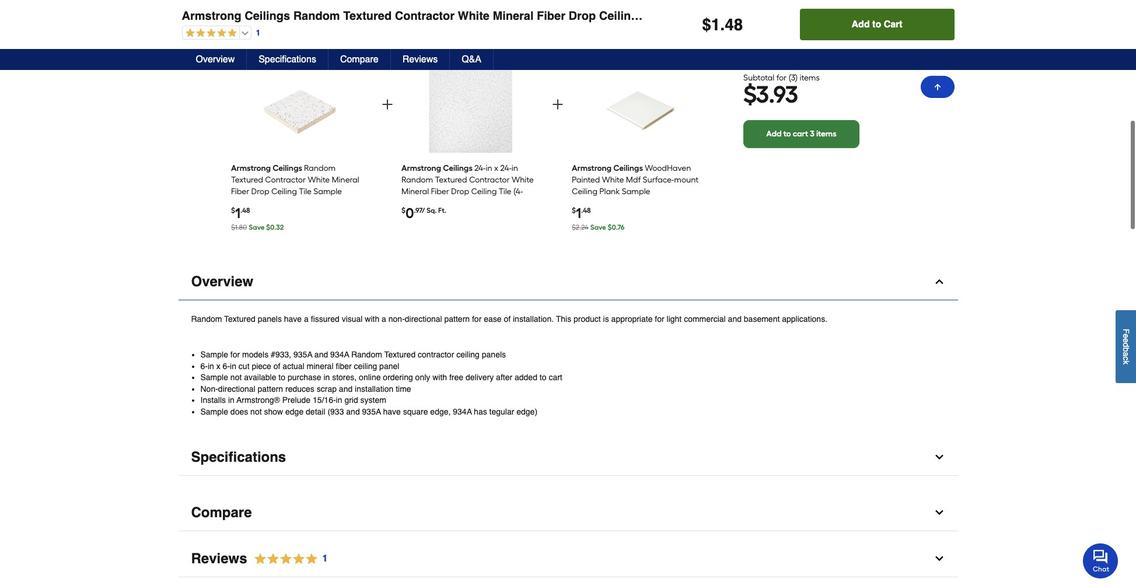 Task type: locate. For each thing, give the bounding box(es) containing it.
$ left .93
[[744, 80, 756, 109]]

of inside sample for models #933, 935a and 934a random textured contractor ceiling panels 6-in x 6-in cut piece of actual mineral fiber ceiling panel sample not available to purchase in stores, online ordering only with free delivery after added to cart non-directional pattern reduces scrap and installation time installs in armstrong® prelude 15/16-in grid system sample does not show edge detail (933 and 935a have square edge, 934a has tegular edge)
[[274, 362, 280, 371]]

a
[[304, 315, 309, 324], [382, 315, 386, 324], [1122, 352, 1131, 357]]

subtotal for ( 3 ) items $ 3 .93
[[744, 73, 820, 109]]

1 horizontal spatial with
[[433, 373, 447, 382]]

1 horizontal spatial save
[[591, 224, 606, 232]]

white inside woodhaven painted white mdf surface-mount ceiling plank sample
[[602, 175, 624, 185]]

appropriate
[[611, 315, 653, 324]]

1 horizontal spatial 3
[[791, 73, 796, 83]]

and
[[728, 315, 742, 324], [315, 350, 328, 360], [339, 385, 353, 394], [346, 407, 360, 417]]

1 horizontal spatial not
[[250, 407, 262, 417]]

chevron up image
[[934, 276, 945, 288]]

ceiling inside random textured contractor white mineral fiber drop ceiling tile sample
[[271, 187, 297, 197]]

0 vertical spatial overview
[[196, 54, 235, 65]]

mineral
[[493, 9, 534, 23], [332, 175, 359, 185], [402, 187, 429, 197]]

2 vertical spatial mineral
[[402, 187, 429, 197]]

1 horizontal spatial cart
[[793, 129, 808, 139]]

contractor up '0.32'
[[265, 175, 306, 185]]

textured
[[343, 9, 392, 23], [231, 175, 263, 185], [435, 175, 467, 185], [224, 315, 256, 324], [384, 350, 416, 360]]

contractor
[[395, 9, 455, 23], [265, 175, 306, 185], [469, 175, 510, 185]]

1 vertical spatial specifications button
[[178, 439, 958, 476]]

for left (
[[777, 73, 787, 83]]

in
[[486, 163, 492, 173], [512, 163, 518, 173], [208, 362, 214, 371], [230, 362, 236, 371], [324, 373, 330, 382], [228, 396, 235, 405], [336, 396, 342, 405]]

0 horizontal spatial 934a
[[330, 350, 349, 360]]

1 horizontal spatial $ 1 .48
[[572, 205, 591, 222]]

ceilings for random textured contractor white mineral fiber drop ceiling tile sample
[[273, 163, 302, 173]]

ceilings up mdf
[[614, 163, 643, 173]]

not down the 'armstrong®'
[[250, 407, 262, 417]]

3 for subtotal for ( 3 ) items $ 3 .93
[[791, 73, 796, 83]]

0 horizontal spatial cart
[[549, 373, 563, 382]]

1 vertical spatial have
[[383, 407, 401, 417]]

fiber
[[336, 362, 352, 371]]

1 vertical spatial compare button
[[178, 495, 958, 531]]

934a up fiber
[[330, 350, 349, 360]]

1 vertical spatial 5 stars image
[[247, 551, 328, 567]]

chevron down image inside compare button
[[934, 507, 945, 519]]

3 armstrong ceilings from the left
[[572, 163, 643, 173]]

0 horizontal spatial 935a
[[294, 350, 312, 360]]

0 vertical spatial compare
[[340, 54, 379, 65]]

of
[[504, 315, 511, 324], [274, 362, 280, 371]]

armstrong ceilings random textured contractor white mineral fiber drop ceiling tile sample image
[[259, 65, 342, 158]]

1 horizontal spatial directional
[[405, 315, 442, 324]]

a left 'non-'
[[382, 315, 386, 324]]

935a
[[294, 350, 312, 360], [362, 407, 381, 417]]

ceilings for woodhaven painted white mdf surface-mount ceiling plank sample
[[614, 163, 643, 173]]

0 horizontal spatial drop
[[251, 187, 269, 197]]

1 horizontal spatial .48
[[581, 207, 591, 215]]

1 horizontal spatial a
[[382, 315, 386, 324]]

0 horizontal spatial of
[[274, 362, 280, 371]]

have down system
[[383, 407, 401, 417]]

chevron down image
[[934, 452, 945, 463], [934, 507, 945, 519]]

24-in x 24-in random textured contractor white mineral fiber drop ceiling tile (4- pack, 16-sq ft / case)
[[402, 163, 534, 208]]

system
[[360, 396, 386, 405]]

armstrong ceilings woodhaven painted white mdf surface-mount ceiling plank sample image
[[600, 65, 683, 158]]

ceiling
[[457, 350, 480, 360], [354, 362, 377, 371]]

$ 1 .48
[[231, 205, 250, 222], [572, 205, 591, 222]]

2 armstrong ceilings from the left
[[402, 163, 473, 173]]

white inside 24-in x 24-in random textured contractor white mineral fiber drop ceiling tile (4- pack, 16-sq ft / case)
[[512, 175, 534, 185]]

0 vertical spatial ceiling
[[457, 350, 480, 360]]

$ up $2.24
[[572, 207, 576, 215]]

panels up after
[[482, 350, 506, 360]]

1 horizontal spatial 5 stars image
[[247, 551, 328, 567]]

specifications button
[[247, 49, 329, 70], [178, 439, 958, 476]]

directional
[[405, 315, 442, 324], [218, 385, 255, 394]]

(933
[[328, 407, 344, 417]]

2 horizontal spatial 3
[[810, 129, 815, 139]]

$ right $1.80
[[266, 224, 270, 232]]

e up b at right bottom
[[1122, 339, 1131, 343]]

1 vertical spatial directional
[[218, 385, 255, 394]]

1 1 list item from the left
[[231, 65, 369, 238]]

2 chevron down image from the top
[[934, 507, 945, 519]]

24-
[[475, 163, 486, 173], [500, 163, 512, 173]]

$ up $1.80
[[231, 207, 235, 215]]

reviews inside button
[[403, 54, 438, 65]]

non-
[[389, 315, 405, 324]]

1 .48 from the left
[[241, 207, 250, 215]]

.48
[[241, 207, 250, 215], [581, 207, 591, 215]]

overview for bottom "overview" button
[[191, 274, 253, 290]]

1 vertical spatial pattern
[[258, 385, 283, 394]]

1 horizontal spatial contractor
[[395, 9, 455, 23]]

ceiling
[[599, 9, 638, 23], [271, 187, 297, 197], [471, 187, 497, 197], [572, 187, 598, 197]]

directional up contractor
[[405, 315, 442, 324]]

$ 1 .48 up $2.24
[[572, 205, 591, 222]]

a up k
[[1122, 352, 1131, 357]]

white
[[458, 9, 490, 23], [308, 175, 330, 185], [512, 175, 534, 185], [602, 175, 624, 185]]

of down #933,
[[274, 362, 280, 371]]

2 6- from the left
[[223, 362, 230, 371]]

contractor
[[418, 350, 454, 360]]

armstrong for random textured contractor white mineral fiber drop ceiling tile sample
[[231, 163, 271, 173]]

random textured panels have a fissured visual with a non-directional pattern for ease of installation. this product is appropriate for light commercial and basement applications.
[[191, 315, 828, 324]]

2 horizontal spatial mineral
[[493, 9, 534, 23]]

0 horizontal spatial 24-
[[475, 163, 486, 173]]

and up mineral
[[315, 350, 328, 360]]

have left fissured
[[284, 315, 302, 324]]

panels up #933,
[[258, 315, 282, 324]]

armstrong ceilings
[[231, 163, 302, 173], [402, 163, 473, 173], [572, 163, 643, 173]]

tile
[[641, 9, 661, 23], [299, 187, 312, 197], [499, 187, 512, 197]]

add down .93
[[767, 129, 782, 139]]

contractor inside random textured contractor white mineral fiber drop ceiling tile sample
[[265, 175, 306, 185]]

0 horizontal spatial armstrong ceilings
[[231, 163, 302, 173]]

1 horizontal spatial 1 list item
[[572, 65, 710, 238]]

935a up actual
[[294, 350, 312, 360]]

random inside 24-in x 24-in random textured contractor white mineral fiber drop ceiling tile (4- pack, 16-sq ft / case)
[[402, 175, 433, 185]]

0 vertical spatial have
[[284, 315, 302, 324]]

panel
[[379, 362, 399, 371]]

save right $2.24
[[591, 224, 606, 232]]

1 horizontal spatial add
[[852, 19, 870, 30]]

has
[[474, 407, 487, 417]]

of right ease
[[504, 315, 511, 324]]

2 $ 1 .48 from the left
[[572, 205, 591, 222]]

0 vertical spatial directional
[[405, 315, 442, 324]]

.48 for ceiling
[[581, 207, 591, 215]]

0 vertical spatial reviews
[[403, 54, 438, 65]]

1 vertical spatial reviews
[[191, 551, 247, 567]]

prelude
[[282, 396, 311, 405]]

6- left cut
[[223, 362, 230, 371]]

available
[[244, 373, 276, 382]]

k
[[1122, 361, 1131, 365]]

ceilings up current
[[245, 9, 290, 23]]

2 save from the left
[[591, 224, 606, 232]]

add for add to cart 3 items
[[767, 129, 782, 139]]

1 vertical spatial cart
[[549, 373, 563, 382]]

cart down .93
[[793, 129, 808, 139]]

1 list item
[[231, 65, 369, 238], [572, 65, 710, 238]]

1 save from the left
[[249, 224, 265, 232]]

models
[[242, 350, 269, 360]]

0 vertical spatial mineral
[[493, 9, 534, 23]]

plank
[[600, 187, 620, 197]]

overview button
[[184, 49, 247, 70], [178, 264, 958, 301]]

1 horizontal spatial have
[[383, 407, 401, 417]]

.93
[[769, 80, 798, 109]]

and left basement
[[728, 315, 742, 324]]

e up d
[[1122, 334, 1131, 339]]

armstrong ceilings inside "0" list item
[[402, 163, 473, 173]]

pattern
[[444, 315, 470, 324], [258, 385, 283, 394]]

items
[[800, 73, 820, 83], [817, 129, 837, 139]]

drop
[[569, 9, 596, 23], [251, 187, 269, 197], [451, 187, 469, 197]]

contractor up case)
[[469, 175, 510, 185]]

pattern inside sample for models #933, 935a and 934a random textured contractor ceiling panels 6-in x 6-in cut piece of actual mineral fiber ceiling panel sample not available to purchase in stores, online ordering only with free delivery after added to cart non-directional pattern reduces scrap and installation time installs in armstrong® prelude 15/16-in grid system sample does not show edge detail (933 and 935a have square edge, 934a has tegular edge)
[[258, 385, 283, 394]]

ceilings up "/"
[[443, 163, 473, 173]]

1 horizontal spatial reviews
[[403, 54, 438, 65]]

sq.
[[427, 207, 437, 215]]

add left cart
[[852, 19, 870, 30]]

934a
[[330, 350, 349, 360], [453, 407, 472, 417]]

0 horizontal spatial mineral
[[332, 175, 359, 185]]

.48 up $2.24
[[581, 207, 591, 215]]

c
[[1122, 357, 1131, 361]]

chevron down image for specifications
[[934, 452, 945, 463]]

2 .48 from the left
[[581, 207, 591, 215]]

specifications
[[259, 54, 316, 65], [191, 449, 286, 466]]

product
[[574, 315, 601, 324]]

chevron down image for compare
[[934, 507, 945, 519]]

pattern down the available
[[258, 385, 283, 394]]

6- up non-
[[200, 362, 208, 371]]

reviews button
[[391, 49, 450, 70]]

ceilings for 24-in x 24-in random textured contractor white mineral fiber drop ceiling tile (4- pack, 16-sq ft / case)
[[443, 163, 473, 173]]

after
[[496, 373, 513, 382]]

2 horizontal spatial a
[[1122, 352, 1131, 357]]

panels
[[258, 315, 282, 324], [482, 350, 506, 360]]

0 horizontal spatial add
[[767, 129, 782, 139]]

basement
[[744, 315, 780, 324]]

1 vertical spatial chevron down image
[[934, 507, 945, 519]]

2 horizontal spatial contractor
[[469, 175, 510, 185]]

add for add to cart
[[852, 19, 870, 30]]

0 vertical spatial items
[[800, 73, 820, 83]]

15/16-
[[313, 396, 336, 405]]

1 list item for current item
[[231, 65, 369, 238]]

0 vertical spatial x
[[494, 163, 498, 173]]

#933,
[[271, 350, 291, 360]]

ceiling up online at bottom left
[[354, 362, 377, 371]]

fiber inside random textured contractor white mineral fiber drop ceiling tile sample
[[231, 187, 249, 197]]

0 horizontal spatial selected
[[421, 48, 453, 58]]

0 horizontal spatial fiber
[[231, 187, 249, 197]]

1 vertical spatial add
[[767, 129, 782, 139]]

to inside button
[[873, 19, 881, 30]]

1 horizontal spatial drop
[[451, 187, 469, 197]]

1 vertical spatial compare
[[191, 505, 252, 521]]

$1.80
[[231, 224, 247, 232]]

.48 up $1.80
[[241, 207, 250, 215]]

2 1 list item from the left
[[572, 65, 710, 238]]

3 left (
[[756, 80, 769, 109]]

1 horizontal spatial x
[[494, 163, 498, 173]]

1 horizontal spatial panels
[[482, 350, 506, 360]]

a left fissured
[[304, 315, 309, 324]]

1 horizontal spatial pattern
[[444, 315, 470, 324]]

pattern left ease
[[444, 315, 470, 324]]

chat invite button image
[[1083, 543, 1119, 579]]

specifications left item
[[259, 54, 316, 65]]

armstrong inside "0" list item
[[402, 163, 441, 173]]

0 vertical spatial specifications
[[259, 54, 316, 65]]

1 horizontal spatial 935a
[[362, 407, 381, 417]]

1 vertical spatial overview button
[[178, 264, 958, 301]]

1 horizontal spatial armstrong ceilings
[[402, 163, 473, 173]]

add inside button
[[852, 19, 870, 30]]

tegular
[[489, 407, 514, 417]]

panels inside sample for models #933, 935a and 934a random textured contractor ceiling panels 6-in x 6-in cut piece of actual mineral fiber ceiling panel sample not available to purchase in stores, online ordering only with free delivery after added to cart non-directional pattern reduces scrap and installation time installs in armstrong® prelude 15/16-in grid system sample does not show edge detail (933 and 935a have square edge, 934a has tegular edge)
[[482, 350, 506, 360]]

0 horizontal spatial x
[[216, 362, 220, 371]]

chevron down image inside the specifications button
[[934, 452, 945, 463]]

reviews
[[403, 54, 438, 65], [191, 551, 247, 567]]

1 horizontal spatial ceiling
[[457, 350, 480, 360]]

mineral
[[307, 362, 334, 371]]

0 vertical spatial panels
[[258, 315, 282, 324]]

1 armstrong ceilings from the left
[[231, 163, 302, 173]]

$ left ".97/"
[[402, 207, 406, 215]]

with left free
[[433, 373, 447, 382]]

1 horizontal spatial of
[[504, 315, 511, 324]]

0
[[406, 205, 414, 222]]

$
[[702, 15, 711, 34], [744, 80, 756, 109], [231, 207, 235, 215], [402, 207, 406, 215], [572, 207, 576, 215], [266, 224, 270, 232], [608, 224, 612, 232]]

2 horizontal spatial armstrong ceilings
[[572, 163, 643, 173]]

and down grid
[[346, 407, 360, 417]]

chevron down image
[[934, 553, 945, 565]]

$ left .
[[702, 15, 711, 34]]

have
[[284, 315, 302, 324], [383, 407, 401, 417]]

1 $ 1 .48 from the left
[[231, 205, 250, 222]]

ceilings
[[245, 9, 290, 23], [273, 163, 302, 173], [443, 163, 473, 173], [614, 163, 643, 173]]

1 vertical spatial 935a
[[362, 407, 381, 417]]

0 horizontal spatial pattern
[[258, 385, 283, 394]]

1 horizontal spatial selected
[[592, 48, 623, 58]]

piece
[[252, 362, 271, 371]]

0 vertical spatial not
[[230, 373, 242, 382]]

1
[[711, 15, 721, 34], [256, 28, 261, 37], [235, 205, 241, 222], [576, 205, 581, 222], [323, 554, 328, 564]]

with right visual
[[365, 315, 380, 324]]

0 horizontal spatial save
[[249, 224, 265, 232]]

1 horizontal spatial 6-
[[223, 362, 230, 371]]

to left cart
[[873, 19, 881, 30]]

1 list item for selected
[[572, 65, 710, 238]]

1 chevron down image from the top
[[934, 452, 945, 463]]

compare
[[340, 54, 379, 65], [191, 505, 252, 521]]

3 right subtotal
[[791, 73, 796, 83]]

items inside subtotal for ( 3 ) items $ 3 .93
[[800, 73, 820, 83]]

drop inside 24-in x 24-in random textured contractor white mineral fiber drop ceiling tile (4- pack, 16-sq ft / case)
[[451, 187, 469, 197]]

$ 1 .48 up $1.80
[[231, 205, 250, 222]]

to
[[873, 19, 881, 30], [784, 129, 791, 139], [279, 373, 285, 382], [540, 373, 547, 382]]

5 stars image containing 1
[[247, 551, 328, 567]]

0 vertical spatial cart
[[793, 129, 808, 139]]

white inside random textured contractor white mineral fiber drop ceiling tile sample
[[308, 175, 330, 185]]

0 vertical spatial 5 stars image
[[182, 28, 237, 39]]

2 selected from the left
[[592, 48, 623, 58]]

ceiling up free
[[457, 350, 480, 360]]

mineral inside random textured contractor white mineral fiber drop ceiling tile sample
[[332, 175, 359, 185]]

1 vertical spatial x
[[216, 362, 220, 371]]

1 vertical spatial specifications
[[191, 449, 286, 466]]

5 stars image
[[182, 28, 237, 39], [247, 551, 328, 567]]

$ 1 . 48
[[702, 15, 743, 34]]

ceilings down armstrong ceilings random textured contractor white mineral fiber drop ceiling tile sample image
[[273, 163, 302, 173]]

2 24- from the left
[[500, 163, 512, 173]]

not down cut
[[230, 373, 242, 382]]

1 horizontal spatial compare
[[340, 54, 379, 65]]

1 horizontal spatial 24-
[[500, 163, 512, 173]]

935a down system
[[362, 407, 381, 417]]

934a left "has"
[[453, 407, 472, 417]]

contractor inside 24-in x 24-in random textured contractor white mineral fiber drop ceiling tile (4- pack, 16-sq ft / case)
[[469, 175, 510, 185]]

this
[[556, 315, 572, 324]]

for
[[777, 73, 787, 83], [472, 315, 482, 324], [655, 315, 665, 324], [230, 350, 240, 360]]

1 selected from the left
[[421, 48, 453, 58]]

save right $1.80
[[249, 224, 265, 232]]

1 vertical spatial 934a
[[453, 407, 472, 417]]

for inside sample for models #933, 935a and 934a random textured contractor ceiling panels 6-in x 6-in cut piece of actual mineral fiber ceiling panel sample not available to purchase in stores, online ordering only with free delivery after added to cart non-directional pattern reduces scrap and installation time installs in armstrong® prelude 15/16-in grid system sample does not show edge detail (933 and 935a have square edge, 934a has tegular edge)
[[230, 350, 240, 360]]

1 vertical spatial panels
[[482, 350, 506, 360]]

ceilings inside "0" list item
[[443, 163, 473, 173]]

cart
[[793, 129, 808, 139], [549, 373, 563, 382]]

specifications down does
[[191, 449, 286, 466]]

for up cut
[[230, 350, 240, 360]]

$ inside subtotal for ( 3 ) items $ 3 .93
[[744, 80, 756, 109]]

contractor up reviews button
[[395, 9, 455, 23]]

for inside subtotal for ( 3 ) items $ 3 .93
[[777, 73, 787, 83]]

0 vertical spatial overview button
[[184, 49, 247, 70]]

directional up does
[[218, 385, 255, 394]]

ceiling inside 24-in x 24-in random textured contractor white mineral fiber drop ceiling tile (4- pack, 16-sq ft / case)
[[471, 187, 497, 197]]

1 vertical spatial with
[[433, 373, 447, 382]]

1 6- from the left
[[200, 362, 208, 371]]

1 vertical spatial of
[[274, 362, 280, 371]]

0 horizontal spatial compare
[[191, 505, 252, 521]]

1 e from the top
[[1122, 334, 1131, 339]]

0 horizontal spatial contractor
[[265, 175, 306, 185]]

3
[[791, 73, 796, 83], [756, 80, 769, 109], [810, 129, 815, 139]]

textured inside random textured contractor white mineral fiber drop ceiling tile sample
[[231, 175, 263, 185]]

random
[[293, 9, 340, 23], [304, 163, 336, 173], [402, 175, 433, 185], [191, 315, 222, 324], [351, 350, 382, 360]]

scrap
[[317, 385, 337, 394]]

3 down subtotal for ( 3 ) items $ 3 .93
[[810, 129, 815, 139]]

0 horizontal spatial tile
[[299, 187, 312, 197]]

cart right added at the left bottom of the page
[[549, 373, 563, 382]]

1 horizontal spatial fiber
[[431, 187, 449, 197]]



Task type: vqa. For each thing, say whether or not it's contained in the screenshot.
WOODHAVEN
yes



Task type: describe. For each thing, give the bounding box(es) containing it.
ease
[[484, 315, 502, 324]]

sample for models #933, 935a and 934a random textured contractor ceiling panels 6-in x 6-in cut piece of actual mineral fiber ceiling panel sample not available to purchase in stores, online ordering only with free delivery after added to cart non-directional pattern reduces scrap and installation time installs in armstrong® prelude 15/16-in grid system sample does not show edge detail (933 and 935a have square edge, 934a has tegular edge)
[[200, 350, 563, 417]]

2 horizontal spatial drop
[[569, 9, 596, 23]]

f e e d b a c k button
[[1116, 311, 1136, 384]]

ft
[[444, 198, 450, 208]]

0 horizontal spatial reviews
[[191, 551, 247, 567]]

selected for woodhaven painted white mdf surface-mount ceiling plank sample
[[592, 48, 623, 58]]

fissured
[[311, 315, 340, 324]]

0 list item
[[402, 65, 540, 238]]

(4-
[[514, 187, 523, 197]]

grid
[[345, 396, 358, 405]]

plus image
[[551, 98, 565, 112]]

non-
[[200, 385, 218, 394]]

d
[[1122, 343, 1131, 348]]

0 vertical spatial 935a
[[294, 350, 312, 360]]

added
[[515, 373, 538, 382]]

for left ease
[[472, 315, 482, 324]]

save for ceiling
[[591, 224, 606, 232]]

painted
[[572, 175, 600, 185]]

delivery
[[466, 373, 494, 382]]

edge)
[[517, 407, 538, 417]]

item
[[317, 50, 336, 58]]

specifications for the specifications button to the top
[[259, 54, 316, 65]]

arrow up image
[[933, 82, 942, 92]]

$1.80 save $ 0.32
[[231, 224, 284, 232]]

armstrong ceilings 24-in x 24-in random textured contractor white mineral fiber drop ceiling tile (4-pack, 16-sq ft / case) image
[[429, 65, 512, 158]]

square
[[403, 407, 428, 417]]

sample inside random textured contractor white mineral fiber drop ceiling tile sample
[[314, 187, 342, 197]]

mineral inside 24-in x 24-in random textured contractor white mineral fiber drop ceiling tile (4- pack, 16-sq ft / case)
[[402, 187, 429, 197]]

armstrong®
[[237, 396, 280, 405]]

to down .93
[[784, 129, 791, 139]]

compare for bottommost compare button
[[191, 505, 252, 521]]

to down actual
[[279, 373, 285, 382]]

0 horizontal spatial not
[[230, 373, 242, 382]]

show
[[264, 407, 283, 417]]

specifications for bottom the specifications button
[[191, 449, 286, 466]]

random textured contractor white mineral fiber drop ceiling tile sample
[[231, 163, 359, 197]]

with inside sample for models #933, 935a and 934a random textured contractor ceiling panels 6-in x 6-in cut piece of actual mineral fiber ceiling panel sample not available to purchase in stores, online ordering only with free delivery after added to cart non-directional pattern reduces scrap and installation time installs in armstrong® prelude 15/16-in grid system sample does not show edge detail (933 and 935a have square edge, 934a has tegular edge)
[[433, 373, 447, 382]]

reduces
[[285, 385, 315, 394]]

q&a button
[[450, 49, 494, 70]]

sample inside woodhaven painted white mdf surface-mount ceiling plank sample
[[622, 187, 650, 197]]

0 horizontal spatial panels
[[258, 315, 282, 324]]

edge,
[[430, 407, 451, 417]]

add to cart 3 items
[[767, 129, 837, 139]]

48
[[725, 15, 743, 34]]

directional inside sample for models #933, 935a and 934a random textured contractor ceiling panels 6-in x 6-in cut piece of actual mineral fiber ceiling panel sample not available to purchase in stores, online ordering only with free delivery after added to cart non-directional pattern reduces scrap and installation time installs in armstrong® prelude 15/16-in grid system sample does not show edge detail (933 and 935a have square edge, 934a has tegular edge)
[[218, 385, 255, 394]]

free
[[449, 373, 464, 382]]

case)
[[457, 198, 479, 208]]

woodhaven painted white mdf surface-mount ceiling plank sample
[[572, 163, 699, 197]]

and down stores,
[[339, 385, 353, 394]]

random inside random textured contractor white mineral fiber drop ceiling tile sample
[[304, 163, 336, 173]]

$ 1 .48 for random textured contractor white mineral fiber drop ceiling tile sample
[[231, 205, 250, 222]]

1 vertical spatial not
[[250, 407, 262, 417]]

$ inside $ 0 .97/ sq. ft.
[[402, 207, 406, 215]]

overview for top "overview" button
[[196, 54, 235, 65]]

0 vertical spatial of
[[504, 315, 511, 324]]

selected for 24-in x 24-in random textured contractor white mineral fiber drop ceiling tile (4- pack, 16-sq ft / case)
[[421, 48, 453, 58]]

stores,
[[332, 373, 357, 382]]

for left light
[[655, 315, 665, 324]]

/
[[452, 198, 455, 208]]

add to cart 3 items link
[[744, 120, 860, 148]]

a inside button
[[1122, 352, 1131, 357]]

cart inside sample for models #933, 935a and 934a random textured contractor ceiling panels 6-in x 6-in cut piece of actual mineral fiber ceiling panel sample not available to purchase in stores, online ordering only with free delivery after added to cart non-directional pattern reduces scrap and installation time installs in armstrong® prelude 15/16-in grid system sample does not show edge detail (933 and 935a have square edge, 934a has tegular edge)
[[549, 373, 563, 382]]

0 vertical spatial specifications button
[[247, 49, 329, 70]]

tile inside random textured contractor white mineral fiber drop ceiling tile sample
[[299, 187, 312, 197]]

.97/
[[414, 207, 425, 215]]

to right added at the left bottom of the page
[[540, 373, 547, 382]]

ft.
[[438, 207, 446, 215]]

does
[[230, 407, 248, 417]]

random inside sample for models #933, 935a and 934a random textured contractor ceiling panels 6-in x 6-in cut piece of actual mineral fiber ceiling panel sample not available to purchase in stores, online ordering only with free delivery after added to cart non-directional pattern reduces scrap and installation time installs in armstrong® prelude 15/16-in grid system sample does not show edge detail (933 and 935a have square edge, 934a has tegular edge)
[[351, 350, 382, 360]]

cut
[[239, 362, 250, 371]]

armstrong for 24-in x 24-in random textured contractor white mineral fiber drop ceiling tile (4- pack, 16-sq ft / case)
[[402, 163, 441, 173]]

0 horizontal spatial 5 stars image
[[182, 28, 237, 39]]

2 horizontal spatial fiber
[[537, 9, 566, 23]]

x inside 24-in x 24-in random textured contractor white mineral fiber drop ceiling tile (4- pack, 16-sq ft / case)
[[494, 163, 498, 173]]

2 horizontal spatial tile
[[641, 9, 661, 23]]

woodhaven
[[645, 163, 691, 173]]

0 vertical spatial compare button
[[329, 49, 391, 70]]

0.32
[[270, 224, 284, 232]]

sq
[[433, 198, 442, 208]]

mount
[[674, 175, 699, 185]]

1 horizontal spatial 934a
[[453, 407, 472, 417]]

actual
[[283, 362, 305, 371]]

textured inside 24-in x 24-in random textured contractor white mineral fiber drop ceiling tile (4- pack, 16-sq ft / case)
[[435, 175, 467, 185]]

purchase
[[288, 373, 321, 382]]

$ 1 .48 for woodhaven painted white mdf surface-mount ceiling plank sample
[[572, 205, 591, 222]]

b
[[1122, 348, 1131, 352]]

compare for the top compare button
[[340, 54, 379, 65]]

.48 for drop
[[241, 207, 250, 215]]

1 24- from the left
[[475, 163, 486, 173]]

subtotal
[[744, 73, 775, 83]]

ceiling inside woodhaven painted white mdf surface-mount ceiling plank sample
[[572, 187, 598, 197]]

drop inside random textured contractor white mineral fiber drop ceiling tile sample
[[251, 187, 269, 197]]

0 horizontal spatial ceiling
[[354, 362, 377, 371]]

0.76
[[612, 224, 625, 232]]

only
[[415, 373, 430, 382]]

$2.24
[[572, 224, 589, 232]]

applications.
[[782, 315, 828, 324]]

installs
[[200, 396, 226, 405]]

time
[[396, 385, 411, 394]]

online
[[359, 373, 381, 382]]

textured inside sample for models #933, 935a and 934a random textured contractor ceiling panels 6-in x 6-in cut piece of actual mineral fiber ceiling panel sample not available to purchase in stores, online ordering only with free delivery after added to cart non-directional pattern reduces scrap and installation time installs in armstrong® prelude 15/16-in grid system sample does not show edge detail (933 and 935a have square edge, 934a has tegular edge)
[[384, 350, 416, 360]]

0 horizontal spatial with
[[365, 315, 380, 324]]

installation
[[355, 385, 394, 394]]

add to cart
[[852, 19, 903, 30]]

$ 0 .97/ sq. ft.
[[402, 205, 446, 222]]

detail
[[306, 407, 325, 417]]

tile inside 24-in x 24-in random textured contractor white mineral fiber drop ceiling tile (4- pack, 16-sq ft / case)
[[499, 187, 512, 197]]

save for drop
[[249, 224, 265, 232]]

2 e from the top
[[1122, 339, 1131, 343]]

q&a
[[462, 54, 482, 65]]

mdf
[[626, 175, 641, 185]]

armstrong for woodhaven painted white mdf surface-mount ceiling plank sample
[[572, 163, 612, 173]]

armstrong ceilings for textured
[[402, 163, 473, 173]]

add to cart button
[[800, 9, 955, 40]]

1 vertical spatial items
[[817, 129, 837, 139]]

x inside sample for models #933, 935a and 934a random textured contractor ceiling panels 6-in x 6-in cut piece of actual mineral fiber ceiling panel sample not available to purchase in stores, online ordering only with free delivery after added to cart non-directional pattern reduces scrap and installation time installs in armstrong® prelude 15/16-in grid system sample does not show edge detail (933 and 935a have square edge, 934a has tegular edge)
[[216, 362, 220, 371]]

1 inside the 5 stars image
[[323, 554, 328, 564]]

edge
[[285, 407, 304, 417]]

light
[[667, 315, 682, 324]]

armstrong ceilings random textured contractor white mineral fiber drop ceiling tile sample
[[182, 9, 706, 23]]

f
[[1122, 329, 1131, 334]]

armstrong ceilings for ceiling
[[572, 163, 643, 173]]

ordering
[[383, 373, 413, 382]]

0 vertical spatial 934a
[[330, 350, 349, 360]]

$ right $2.24
[[608, 224, 612, 232]]

(
[[789, 73, 791, 83]]

0 vertical spatial pattern
[[444, 315, 470, 324]]

)
[[796, 73, 798, 83]]

plus image
[[381, 98, 395, 112]]

.
[[721, 15, 725, 34]]

commercial
[[684, 315, 726, 324]]

armstrong ceilings for drop
[[231, 163, 302, 173]]

3 for add to cart 3 items
[[810, 129, 815, 139]]

fiber inside 24-in x 24-in random textured contractor white mineral fiber drop ceiling tile (4- pack, 16-sq ft / case)
[[431, 187, 449, 197]]

is
[[603, 315, 609, 324]]

current item
[[279, 50, 336, 58]]

0 horizontal spatial a
[[304, 315, 309, 324]]

cart
[[884, 19, 903, 30]]

f e e d b a c k
[[1122, 329, 1131, 365]]

pack,
[[402, 198, 422, 208]]

16-
[[424, 198, 433, 208]]

0 horizontal spatial 3
[[756, 80, 769, 109]]

better together heading
[[178, 0, 911, 16]]

current
[[279, 50, 315, 58]]

visual
[[342, 315, 363, 324]]

have inside sample for models #933, 935a and 934a random textured contractor ceiling panels 6-in x 6-in cut piece of actual mineral fiber ceiling panel sample not available to purchase in stores, online ordering only with free delivery after added to cart non-directional pattern reduces scrap and installation time installs in armstrong® prelude 15/16-in grid system sample does not show edge detail (933 and 935a have square edge, 934a has tegular edge)
[[383, 407, 401, 417]]



